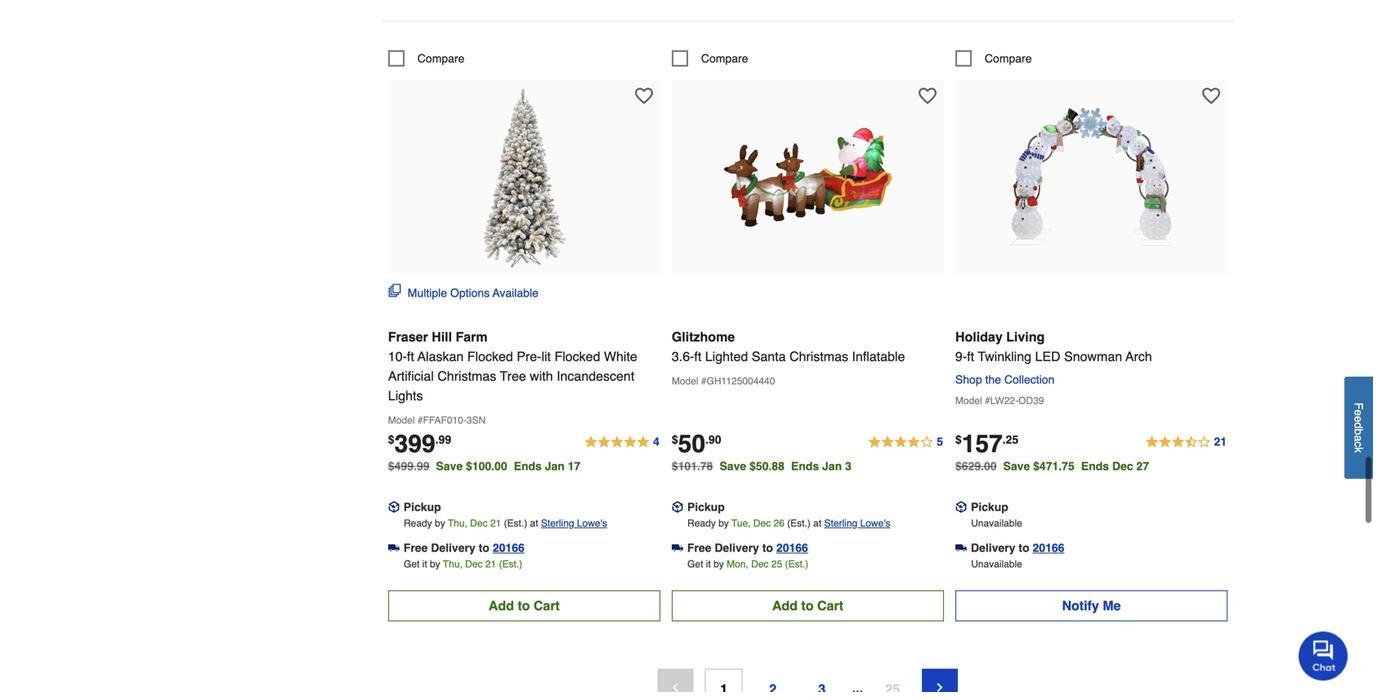 Task type: describe. For each thing, give the bounding box(es) containing it.
2 add to cart button from the left
[[672, 591, 945, 622]]

pickup image
[[388, 502, 400, 513]]

multiple options available link
[[388, 284, 539, 301]]

lights
[[388, 388, 423, 403]]

f
[[1353, 403, 1366, 410]]

0 vertical spatial thu,
[[448, 518, 468, 529]]

model # lw22-od39
[[956, 395, 1045, 407]]

notify
[[1063, 598, 1100, 614]]

holiday
[[956, 329, 1003, 345]]

10-
[[388, 349, 407, 364]]

399
[[395, 430, 436, 458]]

fraser hill farm 10-ft alaskan flocked pre-lit flocked white artificial christmas tree with incandescent lights
[[388, 329, 638, 403]]

1 add to cart from the left
[[489, 598, 560, 614]]

at for thu, dec 21
[[530, 518, 539, 529]]

$ 50 .90
[[672, 430, 722, 458]]

was price $629.00 element
[[956, 456, 1004, 473]]

model # gh1125004440
[[672, 376, 776, 387]]

by down ready by thu, dec 21 (est.) at sterling lowe's
[[430, 559, 441, 570]]

# for glitzhome 3.6-ft lighted santa christmas inflatable
[[702, 376, 707, 387]]

to down get it by mon, dec 25 (est.)
[[802, 598, 814, 614]]

delivery to 20166
[[972, 542, 1065, 555]]

jan for 50
[[823, 460, 842, 473]]

5 button
[[868, 433, 945, 452]]

27
[[1137, 460, 1150, 473]]

with
[[530, 369, 553, 384]]

dec for 21
[[465, 559, 483, 570]]

glitzhome
[[672, 329, 735, 345]]

white
[[604, 349, 638, 364]]

arrow left image
[[670, 681, 683, 693]]

$101.78
[[672, 460, 714, 473]]

dec up 'get it by thu, dec 21 (est.)' on the left bottom of page
[[470, 518, 488, 529]]

snowman
[[1065, 349, 1123, 364]]

2 e from the top
[[1353, 416, 1366, 423]]

$101.78 save $50.88 ends jan 3
[[672, 460, 852, 473]]

20166 for mon, dec 25
[[777, 542, 809, 555]]

inflatable
[[853, 349, 906, 364]]

d
[[1353, 423, 1366, 429]]

tue,
[[732, 518, 751, 529]]

save for 399
[[436, 460, 463, 473]]

shop the collection link
[[956, 373, 1062, 386]]

ready by thu, dec 21 (est.) at sterling lowe's
[[404, 518, 608, 529]]

1 flocked from the left
[[468, 349, 513, 364]]

od39
[[1019, 395, 1045, 407]]

options
[[451, 286, 490, 300]]

available
[[493, 286, 539, 300]]

$ 157 .25
[[956, 430, 1019, 458]]

to down 'get it by thu, dec 21 (est.)' on the left bottom of page
[[518, 598, 530, 614]]

free delivery to 20166 for thu,
[[404, 542, 525, 555]]

2 vertical spatial 21
[[486, 559, 497, 570]]

glitzhome 3.6-ft lighted santa christmas inflatable
[[672, 329, 906, 364]]

fraser
[[388, 329, 428, 345]]

jan for 399
[[545, 460, 565, 473]]

holiday living 9-ft twinkling led snowman arch image
[[1002, 88, 1182, 268]]

26
[[774, 518, 785, 529]]

f e e d b a c k
[[1353, 403, 1366, 453]]

free for get it by thu, dec 21 (est.)
[[404, 542, 428, 555]]

5013244227 element
[[956, 50, 1033, 66]]

$499.99
[[388, 460, 430, 473]]

alaskan
[[418, 349, 464, 364]]

.99
[[436, 433, 452, 446]]

mon,
[[727, 559, 749, 570]]

4
[[653, 435, 660, 448]]

dec left 26
[[754, 518, 771, 529]]

get it by mon, dec 25 (est.)
[[688, 559, 809, 570]]

$ for 50
[[672, 433, 679, 446]]

dec for 27
[[1113, 460, 1134, 473]]

2 heart outline image from the left
[[1203, 87, 1221, 105]]

2 unavailable from the top
[[972, 559, 1023, 570]]

17
[[568, 460, 581, 473]]

ready for ready by tue, dec 26 (est.) at sterling lowe's
[[688, 518, 716, 529]]

save for 50
[[720, 460, 747, 473]]

actual price $157.25 element
[[956, 430, 1019, 458]]

notify me button
[[956, 591, 1228, 622]]

4 button
[[584, 433, 661, 452]]

20166 for thu, dec 21
[[493, 542, 525, 555]]

2 add to cart from the left
[[773, 598, 844, 614]]

9-
[[956, 349, 968, 364]]

get it by thu, dec 21 (est.)
[[404, 559, 523, 570]]

ends jan 17 element
[[514, 460, 587, 473]]

k
[[1353, 448, 1366, 453]]

lit
[[542, 349, 551, 364]]

2 add from the left
[[773, 598, 798, 614]]

was price $101.78 element
[[672, 456, 720, 473]]

ready for ready by thu, dec 21 (est.) at sterling lowe's
[[404, 518, 432, 529]]

sterling lowe's button for ready by thu, dec 21 (est.) at sterling lowe's
[[541, 515, 608, 532]]

truck filled image for get it by thu, dec 21 (est.)
[[388, 543, 400, 554]]

model for 10-ft alaskan flocked pre-lit flocked white artificial christmas tree with incandescent lights
[[388, 415, 415, 426]]

a
[[1353, 436, 1366, 442]]

.25
[[1003, 433, 1019, 446]]

get for get it by thu, dec 21 (est.)
[[404, 559, 420, 570]]

at for tue, dec 26
[[814, 518, 822, 529]]

collection
[[1005, 373, 1055, 386]]

to up 'get it by thu, dec 21 (est.)' on the left bottom of page
[[479, 542, 490, 555]]

pickup for ready by tue, dec 26 (est.) at sterling lowe's
[[688, 501, 725, 514]]

25
[[772, 559, 783, 570]]

shop the collection
[[956, 373, 1055, 386]]

pickup image for delivery
[[956, 502, 967, 513]]

shop
[[956, 373, 983, 386]]

$471.75
[[1034, 460, 1075, 473]]

multiple options available
[[408, 286, 539, 300]]

ft inside glitzhome 3.6-ft lighted santa christmas inflatable
[[695, 349, 702, 364]]

$100.00
[[466, 460, 508, 473]]

truck filled image for get it by mon, dec 25 (est.)
[[672, 543, 684, 554]]

lighted
[[706, 349, 749, 364]]

3 delivery from the left
[[972, 542, 1016, 555]]

ft inside holiday living 9-ft twinkling led snowman arch
[[968, 349, 975, 364]]

savings save $50.88 element
[[720, 460, 859, 473]]

dec for 25
[[752, 559, 769, 570]]

lowe's for ready by thu, dec 21 (est.) at sterling lowe's
[[577, 518, 608, 529]]

20166 button for mon, dec 25
[[777, 540, 809, 556]]

free for get it by mon, dec 25 (est.)
[[688, 542, 712, 555]]

by left mon,
[[714, 559, 724, 570]]

truck filled image
[[956, 543, 967, 554]]

sterling lowe's button for ready by tue, dec 26 (est.) at sterling lowe's
[[825, 515, 891, 532]]

50
[[679, 430, 706, 458]]

by left tue,
[[719, 518, 729, 529]]

tree
[[500, 369, 526, 384]]

santa
[[752, 349, 786, 364]]

lw22-
[[991, 395, 1019, 407]]

twinkling
[[978, 349, 1032, 364]]

ready by tue, dec 26 (est.) at sterling lowe's
[[688, 518, 891, 529]]

notify me
[[1063, 598, 1122, 614]]

sterling for get it by mon, dec 25 (est.)
[[825, 518, 858, 529]]

savings save $471.75 element
[[1004, 460, 1156, 473]]

incandescent
[[557, 369, 635, 384]]

to up 25
[[763, 542, 774, 555]]



Task type: locate. For each thing, give the bounding box(es) containing it.
f e e d b a c k button
[[1345, 377, 1374, 479]]

1 get from the left
[[404, 559, 420, 570]]

20166 button up notify
[[1033, 540, 1065, 556]]

free
[[404, 542, 428, 555], [688, 542, 712, 555]]

compare for 5013033611 element
[[418, 52, 465, 65]]

1 truck filled image from the left
[[388, 543, 400, 554]]

0 horizontal spatial model
[[388, 415, 415, 426]]

$
[[388, 433, 395, 446], [672, 433, 679, 446], [956, 433, 962, 446]]

1 horizontal spatial save
[[720, 460, 747, 473]]

delivery up 'get it by thu, dec 21 (est.)' on the left bottom of page
[[431, 542, 476, 555]]

christmas inside fraser hill farm 10-ft alaskan flocked pre-lit flocked white artificial christmas tree with incandescent lights
[[438, 369, 497, 384]]

20166 button
[[493, 540, 525, 556], [777, 540, 809, 556], [1033, 540, 1065, 556]]

$ inside $ 157 .25
[[956, 433, 962, 446]]

5
[[937, 435, 944, 448]]

add to cart button down 'get it by thu, dec 21 (est.)' on the left bottom of page
[[388, 591, 661, 622]]

1 horizontal spatial christmas
[[790, 349, 849, 364]]

ends right $100.00
[[514, 460, 542, 473]]

compare inside 5013033611 element
[[418, 52, 465, 65]]

it for mon, dec 25
[[706, 559, 711, 570]]

1 horizontal spatial lowe's
[[861, 518, 891, 529]]

holiday living 9-ft twinkling led snowman arch
[[956, 329, 1153, 364]]

it for thu, dec 21
[[423, 559, 427, 570]]

$ inside $ 50 .90
[[672, 433, 679, 446]]

2 flocked from the left
[[555, 349, 601, 364]]

0 vertical spatial 21
[[1215, 435, 1228, 448]]

jan
[[545, 460, 565, 473], [823, 460, 842, 473]]

2 sterling lowe's button from the left
[[825, 515, 891, 532]]

1 ready from the left
[[404, 518, 432, 529]]

jan left 17
[[545, 460, 565, 473]]

1 horizontal spatial truck filled image
[[672, 543, 684, 554]]

# down lighted
[[702, 376, 707, 387]]

actual price $399.99 element
[[388, 430, 452, 458]]

me
[[1103, 598, 1122, 614]]

5005504513 element
[[672, 50, 749, 66]]

arrow right image
[[934, 681, 947, 693]]

dec down ready by thu, dec 21 (est.) at sterling lowe's
[[465, 559, 483, 570]]

.90
[[706, 433, 722, 446]]

2 horizontal spatial $
[[956, 433, 962, 446]]

2 at from the left
[[814, 518, 822, 529]]

1 vertical spatial 21
[[491, 518, 501, 529]]

ends
[[514, 460, 542, 473], [792, 460, 820, 473], [1082, 460, 1110, 473]]

pickup down $101.78
[[688, 501, 725, 514]]

2 horizontal spatial 20166 button
[[1033, 540, 1065, 556]]

delivery
[[431, 542, 476, 555], [715, 542, 760, 555], [972, 542, 1016, 555]]

0 horizontal spatial delivery
[[431, 542, 476, 555]]

ft inside fraser hill farm 10-ft alaskan flocked pre-lit flocked white artificial christmas tree with incandescent lights
[[407, 349, 414, 364]]

1 free from the left
[[404, 542, 428, 555]]

2 lowe's from the left
[[861, 518, 891, 529]]

at right 26
[[814, 518, 822, 529]]

add
[[489, 598, 514, 614], [773, 598, 798, 614]]

2 pickup from the left
[[688, 501, 725, 514]]

sterling
[[541, 518, 575, 529], [825, 518, 858, 529]]

compare for the 5013244227 element
[[985, 52, 1033, 65]]

farm
[[456, 329, 488, 345]]

1 add to cart button from the left
[[388, 591, 661, 622]]

1 horizontal spatial compare
[[702, 52, 749, 65]]

20166 down ready by thu, dec 21 (est.) at sterling lowe's
[[493, 542, 525, 555]]

sterling lowe's button down 17
[[541, 515, 608, 532]]

1 add from the left
[[489, 598, 514, 614]]

1 delivery from the left
[[431, 542, 476, 555]]

2 truck filled image from the left
[[672, 543, 684, 554]]

2 get from the left
[[688, 559, 704, 570]]

living
[[1007, 329, 1045, 345]]

1 vertical spatial model
[[956, 395, 983, 407]]

0 horizontal spatial save
[[436, 460, 463, 473]]

at down ends jan 17 element
[[530, 518, 539, 529]]

christmas inside glitzhome 3.6-ft lighted santa christmas inflatable
[[790, 349, 849, 364]]

1 vertical spatial christmas
[[438, 369, 497, 384]]

2 20166 button from the left
[[777, 540, 809, 556]]

1 compare from the left
[[418, 52, 465, 65]]

(est.) down ready by thu, dec 21 (est.) at sterling lowe's
[[499, 559, 523, 570]]

1 ft from the left
[[407, 349, 414, 364]]

christmas right santa
[[790, 349, 849, 364]]

ends for 50
[[792, 460, 820, 473]]

20166 up notify
[[1033, 542, 1065, 555]]

save for 157
[[1004, 460, 1031, 473]]

pickup down $629.00
[[972, 501, 1009, 514]]

free delivery to 20166
[[404, 542, 525, 555], [688, 542, 809, 555]]

it
[[423, 559, 427, 570], [706, 559, 711, 570]]

4 stars image
[[868, 433, 945, 452]]

sterling down ends jan 17 element
[[541, 518, 575, 529]]

2 cart from the left
[[818, 598, 844, 614]]

1 at from the left
[[530, 518, 539, 529]]

2 horizontal spatial delivery
[[972, 542, 1016, 555]]

0 horizontal spatial truck filled image
[[388, 543, 400, 554]]

1 horizontal spatial free delivery to 20166
[[688, 542, 809, 555]]

0 horizontal spatial #
[[418, 415, 423, 426]]

1 horizontal spatial at
[[814, 518, 822, 529]]

model down 3.6-
[[672, 376, 699, 387]]

$ right 4
[[672, 433, 679, 446]]

0 horizontal spatial pickup
[[404, 501, 441, 514]]

pickup image for free
[[672, 502, 684, 513]]

pickup for ready by thu, dec 21 (est.) at sterling lowe's
[[404, 501, 441, 514]]

3 ft from the left
[[968, 349, 975, 364]]

1 horizontal spatial 20166
[[777, 542, 809, 555]]

1 horizontal spatial add to cart button
[[672, 591, 945, 622]]

ft up artificial
[[407, 349, 414, 364]]

1 ends from the left
[[514, 460, 542, 473]]

1 sterling from the left
[[541, 518, 575, 529]]

3 20166 button from the left
[[1033, 540, 1065, 556]]

ffaf010-
[[423, 415, 467, 426]]

1 pickup from the left
[[404, 501, 441, 514]]

save down .25 on the bottom of page
[[1004, 460, 1031, 473]]

ft down 'holiday'
[[968, 349, 975, 364]]

$50.88
[[750, 460, 785, 473]]

1 lowe's from the left
[[577, 518, 608, 529]]

e up "b"
[[1353, 416, 1366, 423]]

1 horizontal spatial get
[[688, 559, 704, 570]]

3 $ from the left
[[956, 433, 962, 446]]

1 e from the top
[[1353, 410, 1366, 416]]

2 it from the left
[[706, 559, 711, 570]]

0 horizontal spatial 20166 button
[[493, 540, 525, 556]]

1 sterling lowe's button from the left
[[541, 515, 608, 532]]

ends for 157
[[1082, 460, 1110, 473]]

1 heart outline image from the left
[[635, 87, 653, 105]]

unavailable down delivery to 20166 in the bottom right of the page
[[972, 559, 1023, 570]]

1 vertical spatial #
[[985, 395, 991, 407]]

20166
[[493, 542, 525, 555], [777, 542, 809, 555], [1033, 542, 1065, 555]]

c
[[1353, 442, 1366, 448]]

delivery up mon,
[[715, 542, 760, 555]]

2 compare from the left
[[702, 52, 749, 65]]

1 vertical spatial unavailable
[[972, 559, 1023, 570]]

to right truck filled image at the bottom right of page
[[1019, 542, 1030, 555]]

0 horizontal spatial compare
[[418, 52, 465, 65]]

2 sterling from the left
[[825, 518, 858, 529]]

2 vertical spatial #
[[418, 415, 423, 426]]

by up 'get it by thu, dec 21 (est.)' on the left bottom of page
[[435, 518, 445, 529]]

0 horizontal spatial $
[[388, 433, 395, 446]]

christmas down alaskan
[[438, 369, 497, 384]]

dec
[[1113, 460, 1134, 473], [470, 518, 488, 529], [754, 518, 771, 529], [465, 559, 483, 570], [752, 559, 769, 570]]

1 horizontal spatial ready
[[688, 518, 716, 529]]

2 $ from the left
[[672, 433, 679, 446]]

1 free delivery to 20166 from the left
[[404, 542, 525, 555]]

1 horizontal spatial flocked
[[555, 349, 601, 364]]

gh1125004440
[[707, 376, 776, 387]]

2 jan from the left
[[823, 460, 842, 473]]

0 horizontal spatial pickup image
[[672, 502, 684, 513]]

arch
[[1126, 349, 1153, 364]]

artificial
[[388, 369, 434, 384]]

2 horizontal spatial ft
[[968, 349, 975, 364]]

hill
[[432, 329, 452, 345]]

unavailable up delivery to 20166 in the bottom right of the page
[[972, 518, 1023, 529]]

1 horizontal spatial it
[[706, 559, 711, 570]]

led
[[1036, 349, 1061, 364]]

2 horizontal spatial pickup
[[972, 501, 1009, 514]]

2 vertical spatial model
[[388, 415, 415, 426]]

pickup image
[[672, 502, 684, 513], [956, 502, 967, 513]]

dec left 25
[[752, 559, 769, 570]]

add down 'get it by thu, dec 21 (est.)' on the left bottom of page
[[489, 598, 514, 614]]

0 horizontal spatial add
[[489, 598, 514, 614]]

0 horizontal spatial add to cart
[[489, 598, 560, 614]]

0 horizontal spatial it
[[423, 559, 427, 570]]

compare for 5005504513 element
[[702, 52, 749, 65]]

1 horizontal spatial 20166 button
[[777, 540, 809, 556]]

20166 button down ready by thu, dec 21 (est.) at sterling lowe's
[[493, 540, 525, 556]]

0 vertical spatial model
[[672, 376, 699, 387]]

1 vertical spatial thu,
[[443, 559, 463, 570]]

model # ffaf010-3sn
[[388, 415, 486, 426]]

$629.00
[[956, 460, 997, 473]]

delivery for mon,
[[715, 542, 760, 555]]

free delivery to 20166 for mon,
[[688, 542, 809, 555]]

pickup right pickup image
[[404, 501, 441, 514]]

cart
[[534, 598, 560, 614], [818, 598, 844, 614]]

ends right $50.88
[[792, 460, 820, 473]]

2 save from the left
[[720, 460, 747, 473]]

# down the
[[985, 395, 991, 407]]

3sn
[[467, 415, 486, 426]]

0 horizontal spatial ready
[[404, 518, 432, 529]]

1 horizontal spatial ft
[[695, 349, 702, 364]]

2 horizontal spatial ends
[[1082, 460, 1110, 473]]

3.6-
[[672, 349, 695, 364]]

model for 3.6-ft lighted santa christmas inflatable
[[672, 376, 699, 387]]

3 20166 from the left
[[1033, 542, 1065, 555]]

at
[[530, 518, 539, 529], [814, 518, 822, 529]]

1 horizontal spatial sterling lowe's button
[[825, 515, 891, 532]]

free up 'get it by thu, dec 21 (est.)' on the left bottom of page
[[404, 542, 428, 555]]

ready left tue,
[[688, 518, 716, 529]]

compare inside 5005504513 element
[[702, 52, 749, 65]]

0 horizontal spatial cart
[[534, 598, 560, 614]]

ends for 399
[[514, 460, 542, 473]]

3
[[846, 460, 852, 473]]

pickup image up truck filled image at the bottom right of page
[[956, 502, 967, 513]]

free delivery to 20166 up 'get it by thu, dec 21 (est.)' on the left bottom of page
[[404, 542, 525, 555]]

2 horizontal spatial save
[[1004, 460, 1031, 473]]

1 horizontal spatial pickup image
[[956, 502, 967, 513]]

glitzhome 3.6-ft lighted santa christmas inflatable image
[[718, 88, 898, 268]]

0 horizontal spatial ft
[[407, 349, 414, 364]]

was price $499.99 element
[[388, 456, 436, 473]]

3 compare from the left
[[985, 52, 1033, 65]]

0 horizontal spatial at
[[530, 518, 539, 529]]

1 jan from the left
[[545, 460, 565, 473]]

0 horizontal spatial free
[[404, 542, 428, 555]]

157
[[962, 430, 1003, 458]]

20166 up 25
[[777, 542, 809, 555]]

savings save $100.00 element
[[436, 460, 587, 473]]

1 20166 from the left
[[493, 542, 525, 555]]

lowe's
[[577, 518, 608, 529], [861, 518, 891, 529]]

0 horizontal spatial 20166
[[493, 542, 525, 555]]

$499.99 save $100.00 ends jan 17
[[388, 460, 581, 473]]

2 free from the left
[[688, 542, 712, 555]]

(est.) down savings save $100.00 element
[[504, 518, 528, 529]]

by
[[435, 518, 445, 529], [719, 518, 729, 529], [430, 559, 441, 570], [714, 559, 724, 570]]

sterling down 3
[[825, 518, 858, 529]]

add to cart button
[[388, 591, 661, 622], [672, 591, 945, 622]]

ends right '$471.75'
[[1082, 460, 1110, 473]]

ft
[[407, 349, 414, 364], [695, 349, 702, 364], [968, 349, 975, 364]]

0 horizontal spatial ends
[[514, 460, 542, 473]]

actual price $50.90 element
[[672, 430, 722, 458]]

20166 button up 25
[[777, 540, 809, 556]]

b
[[1353, 429, 1366, 436]]

chat invite button image
[[1300, 631, 1349, 681]]

1 horizontal spatial $
[[672, 433, 679, 446]]

sterling lowe's button
[[541, 515, 608, 532], [825, 515, 891, 532]]

$ inside $ 399 .99
[[388, 433, 395, 446]]

1 save from the left
[[436, 460, 463, 473]]

$629.00 save $471.75 ends dec 27
[[956, 460, 1150, 473]]

1 horizontal spatial ends
[[792, 460, 820, 473]]

pickup image down $101.78
[[672, 502, 684, 513]]

1 horizontal spatial delivery
[[715, 542, 760, 555]]

jan left 3
[[823, 460, 842, 473]]

multiple
[[408, 286, 447, 300]]

thu, down ready by thu, dec 21 (est.) at sterling lowe's
[[443, 559, 463, 570]]

1 horizontal spatial model
[[672, 376, 699, 387]]

2 delivery from the left
[[715, 542, 760, 555]]

model down lights
[[388, 415, 415, 426]]

2 horizontal spatial #
[[985, 395, 991, 407]]

1 horizontal spatial #
[[702, 376, 707, 387]]

lowe's for ready by tue, dec 26 (est.) at sterling lowe's
[[861, 518, 891, 529]]

christmas
[[790, 349, 849, 364], [438, 369, 497, 384]]

add to cart
[[489, 598, 560, 614], [773, 598, 844, 614]]

0 vertical spatial unavailable
[[972, 518, 1023, 529]]

0 horizontal spatial sterling lowe's button
[[541, 515, 608, 532]]

2 free delivery to 20166 from the left
[[688, 542, 809, 555]]

1 horizontal spatial add to cart
[[773, 598, 844, 614]]

1 horizontal spatial sterling
[[825, 518, 858, 529]]

3 pickup from the left
[[972, 501, 1009, 514]]

save down .99
[[436, 460, 463, 473]]

1 20166 button from the left
[[493, 540, 525, 556]]

# for fraser hill farm 10-ft alaskan flocked pre-lit flocked white artificial christmas tree with incandescent lights
[[418, 415, 423, 426]]

model
[[672, 376, 699, 387], [956, 395, 983, 407], [388, 415, 415, 426]]

the
[[986, 373, 1002, 386]]

1 cart from the left
[[534, 598, 560, 614]]

1 unavailable from the top
[[972, 518, 1023, 529]]

pickup
[[404, 501, 441, 514], [688, 501, 725, 514], [972, 501, 1009, 514]]

fraser hill farm 10-ft alaskan flocked pre-lit flocked white artificial christmas tree with incandescent lights image
[[435, 88, 614, 268]]

2 horizontal spatial compare
[[985, 52, 1033, 65]]

flocked up the incandescent
[[555, 349, 601, 364]]

(est.) right 25
[[785, 559, 809, 570]]

unavailable
[[972, 518, 1023, 529], [972, 559, 1023, 570]]

pre-
[[517, 349, 542, 364]]

$ right 5
[[956, 433, 962, 446]]

delivery for thu,
[[431, 542, 476, 555]]

0 horizontal spatial sterling
[[541, 518, 575, 529]]

5013033611 element
[[388, 50, 465, 66]]

2 20166 from the left
[[777, 542, 809, 555]]

0 horizontal spatial free delivery to 20166
[[404, 542, 525, 555]]

ends jan 3 element
[[792, 460, 859, 473]]

compare inside the 5013244227 element
[[985, 52, 1033, 65]]

sterling for get it by thu, dec 21 (est.)
[[541, 518, 575, 529]]

flocked down farm
[[468, 349, 513, 364]]

ready down $499.99
[[404, 518, 432, 529]]

1 horizontal spatial free
[[688, 542, 712, 555]]

1 horizontal spatial jan
[[823, 460, 842, 473]]

(est.)
[[504, 518, 528, 529], [788, 518, 811, 529], [499, 559, 523, 570], [785, 559, 809, 570]]

0 horizontal spatial add to cart button
[[388, 591, 661, 622]]

thu,
[[448, 518, 468, 529], [443, 559, 463, 570]]

truck filled image
[[388, 543, 400, 554], [672, 543, 684, 554]]

sterling lowe's button down 3
[[825, 515, 891, 532]]

thu, up 'get it by thu, dec 21 (est.)' on the left bottom of page
[[448, 518, 468, 529]]

1 it from the left
[[423, 559, 427, 570]]

add to cart down 'get it by thu, dec 21 (est.)' on the left bottom of page
[[489, 598, 560, 614]]

3 ends from the left
[[1082, 460, 1110, 473]]

21 button
[[1145, 433, 1228, 452]]

0 vertical spatial #
[[702, 376, 707, 387]]

$ for 399
[[388, 433, 395, 446]]

1 horizontal spatial cart
[[818, 598, 844, 614]]

add to cart down 25
[[773, 598, 844, 614]]

2 ready from the left
[[688, 518, 716, 529]]

2 pickup image from the left
[[956, 502, 967, 513]]

2 horizontal spatial 20166
[[1033, 542, 1065, 555]]

0 horizontal spatial heart outline image
[[635, 87, 653, 105]]

free up get it by mon, dec 25 (est.)
[[688, 542, 712, 555]]

1 pickup image from the left
[[672, 502, 684, 513]]

dec left 27
[[1113, 460, 1134, 473]]

0 horizontal spatial christmas
[[438, 369, 497, 384]]

#
[[702, 376, 707, 387], [985, 395, 991, 407], [418, 415, 423, 426]]

0 horizontal spatial flocked
[[468, 349, 513, 364]]

1 horizontal spatial pickup
[[688, 501, 725, 514]]

2 ends from the left
[[792, 460, 820, 473]]

0 horizontal spatial get
[[404, 559, 420, 570]]

free delivery to 20166 up get it by mon, dec 25 (est.)
[[688, 542, 809, 555]]

save down .90
[[720, 460, 747, 473]]

$ for 157
[[956, 433, 962, 446]]

e up "d"
[[1353, 410, 1366, 416]]

5 stars image
[[584, 433, 661, 452]]

get for get it by mon, dec 25 (est.)
[[688, 559, 704, 570]]

add down 25
[[773, 598, 798, 614]]

2 horizontal spatial model
[[956, 395, 983, 407]]

1 $ from the left
[[388, 433, 395, 446]]

ready
[[404, 518, 432, 529], [688, 518, 716, 529]]

ft down glitzhome
[[695, 349, 702, 364]]

# up $ 399 .99
[[418, 415, 423, 426]]

0 horizontal spatial jan
[[545, 460, 565, 473]]

ends dec 27 element
[[1082, 460, 1156, 473]]

1 horizontal spatial heart outline image
[[1203, 87, 1221, 105]]

to
[[479, 542, 490, 555], [763, 542, 774, 555], [1019, 542, 1030, 555], [518, 598, 530, 614], [802, 598, 814, 614]]

model down shop at the right of the page
[[956, 395, 983, 407]]

21 inside 3.5 stars image
[[1215, 435, 1228, 448]]

3.5 stars image
[[1145, 433, 1228, 452]]

1 horizontal spatial add
[[773, 598, 798, 614]]

0 horizontal spatial lowe's
[[577, 518, 608, 529]]

(est.) right 26
[[788, 518, 811, 529]]

0 vertical spatial christmas
[[790, 349, 849, 364]]

20166 button for thu, dec 21
[[493, 540, 525, 556]]

$ up $499.99
[[388, 433, 395, 446]]

heart outline image
[[635, 87, 653, 105], [1203, 87, 1221, 105]]

heart outline image
[[919, 87, 937, 105]]

add to cart button down 25
[[672, 591, 945, 622]]

3 save from the left
[[1004, 460, 1031, 473]]

2 ft from the left
[[695, 349, 702, 364]]

$ 399 .99
[[388, 430, 452, 458]]

delivery right truck filled image at the bottom right of page
[[972, 542, 1016, 555]]



Task type: vqa. For each thing, say whether or not it's contained in the screenshot.
the Compare
yes



